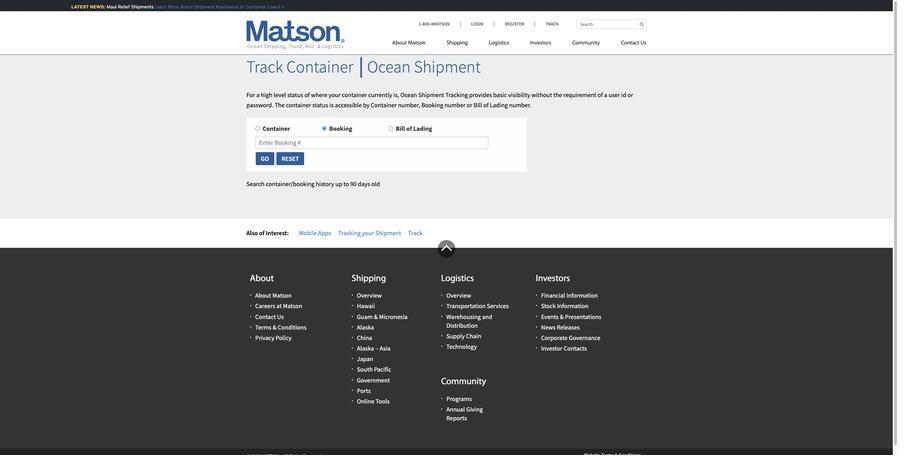 Task type: describe. For each thing, give the bounding box(es) containing it.
relief
[[117, 4, 129, 9]]

loans
[[266, 4, 279, 9]]

south
[[357, 366, 373, 374]]

and
[[482, 313, 492, 321]]

privacy
[[255, 334, 275, 342]]

provides
[[469, 91, 492, 99]]

number
[[445, 101, 466, 109]]

about for about
[[250, 274, 274, 284]]

visibility
[[508, 91, 530, 99]]

financial information link
[[541, 292, 598, 300]]

is,
[[394, 91, 399, 99]]

history
[[316, 180, 334, 188]]

tracking your shipment link
[[338, 229, 401, 237]]

shipping link
[[436, 37, 478, 51]]

user
[[609, 91, 620, 99]]

contacts
[[564, 345, 587, 353]]

transportation
[[447, 302, 486, 310]]

overview link for shipping
[[357, 292, 382, 300]]

investors inside footer
[[536, 274, 570, 284]]

>
[[280, 4, 283, 9]]

track container │ocean shipment
[[247, 56, 481, 77]]

programs
[[447, 395, 472, 403]]

about for about matson
[[392, 40, 407, 46]]

asia
[[380, 345, 391, 353]]

more
[[167, 4, 178, 9]]

by
[[363, 101, 370, 109]]

community link
[[562, 37, 611, 51]]

& inside "financial information stock information events & presentations news releases corporate governance investor contacts"
[[560, 313, 564, 321]]

1 vertical spatial your
[[362, 229, 374, 237]]

1 horizontal spatial container
[[342, 91, 367, 99]]

programs annual giving reports
[[447, 395, 483, 423]]

online
[[357, 398, 374, 406]]

events
[[541, 313, 559, 321]]

news releases link
[[541, 323, 580, 332]]

of left user
[[598, 91, 603, 99]]

warehousing
[[447, 313, 481, 321]]

0 horizontal spatial track
[[247, 56, 283, 77]]

overview transportation services warehousing and distribution supply chain technology
[[447, 292, 509, 351]]

chain
[[466, 332, 481, 340]]

stock information link
[[541, 302, 589, 310]]

guam
[[357, 313, 373, 321]]

where
[[311, 91, 327, 99]]

of down provides
[[484, 101, 489, 109]]

login link
[[460, 21, 494, 27]]

number,
[[398, 101, 420, 109]]

1-800-4matson link
[[419, 21, 460, 27]]

pacific
[[374, 366, 391, 374]]

2 a from the left
[[604, 91, 608, 99]]

2 vertical spatial matson
[[283, 302, 302, 310]]

policy
[[276, 334, 292, 342]]

footer containing about
[[0, 240, 893, 456]]

for a high level status of where your container currently is, ocean shipment tracking provides basic visibility without the requirement of a user id or password. the container status is accessible by container number, booking number or bill of lading number.
[[247, 91, 633, 109]]

shipment inside for a high level status of where your container currently is, ocean shipment tracking provides basic visibility without the requirement of a user id or password. the container status is accessible by container number, booking number or bill of lading number.
[[418, 91, 444, 99]]

1-
[[419, 21, 423, 27]]

0 vertical spatial track link
[[535, 21, 559, 27]]

china link
[[357, 334, 372, 342]]

90
[[350, 180, 357, 188]]

0 vertical spatial information
[[567, 292, 598, 300]]

to
[[344, 180, 349, 188]]

giving
[[466, 406, 483, 414]]

us inside top menu "navigation"
[[641, 40, 647, 46]]

login
[[471, 21, 484, 27]]

overview for hawaii
[[357, 292, 382, 300]]

tracking your shipment
[[338, 229, 401, 237]]

mobile apps link
[[299, 229, 331, 237]]

1 vertical spatial status
[[312, 101, 328, 109]]

overview for transportation
[[447, 292, 471, 300]]

terms
[[255, 323, 271, 332]]

assistance
[[214, 4, 237, 9]]

level
[[274, 91, 286, 99]]

1-800-4matson
[[419, 21, 450, 27]]

services
[[487, 302, 509, 310]]

Container radio
[[255, 126, 260, 131]]

latest news: maui relief shipments learn more about shipment assistance or container loans >
[[70, 4, 283, 9]]

about matson
[[392, 40, 426, 46]]

Search search field
[[576, 20, 647, 29]]

1 horizontal spatial or
[[467, 101, 473, 109]]

backtop image
[[438, 240, 455, 258]]

container/booking
[[266, 180, 315, 188]]

top menu navigation
[[392, 37, 647, 51]]

of right bill of lading radio
[[406, 125, 412, 133]]

up
[[335, 180, 342, 188]]

annual
[[447, 406, 465, 414]]

container inside for a high level status of where your container currently is, ocean shipment tracking provides basic visibility without the requirement of a user id or password. the container status is accessible by container number, booking number or bill of lading number.
[[371, 101, 397, 109]]

latest
[[70, 4, 87, 9]]

ports link
[[357, 387, 371, 395]]

guam & micronesia link
[[357, 313, 408, 321]]

–
[[375, 345, 379, 353]]

container left the loans
[[244, 4, 265, 9]]

about for about matson careers at matson contact us terms & conditions privacy policy
[[255, 292, 271, 300]]

terms & conditions link
[[255, 323, 307, 332]]

high
[[261, 91, 273, 99]]

1 horizontal spatial contact us link
[[611, 37, 647, 51]]

contact inside top menu "navigation"
[[621, 40, 640, 46]]

mobile
[[299, 229, 317, 237]]

basic
[[493, 91, 507, 99]]

2 alaska from the top
[[357, 345, 374, 353]]

bill inside for a high level status of where your container currently is, ocean shipment tracking provides basic visibility without the requirement of a user id or password. the container status is accessible by container number, booking number or bill of lading number.
[[474, 101, 482, 109]]

events & presentations link
[[541, 313, 602, 321]]

us inside about matson careers at matson contact us terms & conditions privacy policy
[[277, 313, 284, 321]]

requirement
[[564, 91, 597, 99]]

matson for about matson careers at matson contact us terms & conditions privacy policy
[[272, 292, 292, 300]]

japan link
[[357, 355, 373, 363]]



Task type: locate. For each thing, give the bounding box(es) containing it.
2 horizontal spatial &
[[560, 313, 564, 321]]

&
[[374, 313, 378, 321], [560, 313, 564, 321], [273, 323, 277, 332]]

tracking
[[446, 91, 468, 99], [338, 229, 361, 237]]

0 horizontal spatial overview link
[[357, 292, 382, 300]]

container right container option
[[263, 125, 290, 133]]

1 overview link from the left
[[357, 292, 382, 300]]

logistics link
[[478, 37, 520, 51]]

annual giving reports link
[[447, 406, 483, 423]]

matson up at
[[272, 292, 292, 300]]

0 horizontal spatial lading
[[413, 125, 432, 133]]

about inside about matson careers at matson contact us terms & conditions privacy policy
[[255, 292, 271, 300]]

container up accessible
[[342, 91, 367, 99]]

0 vertical spatial shipping
[[447, 40, 468, 46]]

2 horizontal spatial or
[[628, 91, 633, 99]]

track
[[546, 21, 559, 27], [247, 56, 283, 77], [408, 229, 423, 237]]

also
[[247, 229, 258, 237]]

us up 'terms & conditions' link
[[277, 313, 284, 321]]

blue matson logo with ocean, shipping, truck, rail and logistics written beneath it. image
[[247, 21, 345, 49]]

learn more about shipment assistance or container loans > link
[[154, 4, 283, 9]]

status
[[287, 91, 303, 99], [312, 101, 328, 109]]

us down search image
[[641, 40, 647, 46]]

0 horizontal spatial overview
[[357, 292, 382, 300]]

logistics up transportation
[[441, 274, 474, 284]]

container down "currently"
[[371, 101, 397, 109]]

governance
[[569, 334, 601, 342]]

about matson link for shipping link
[[392, 37, 436, 51]]

matson
[[408, 40, 426, 46], [272, 292, 292, 300], [283, 302, 302, 310]]

container
[[244, 4, 265, 9], [287, 56, 353, 77], [371, 101, 397, 109], [263, 125, 290, 133]]

a
[[256, 91, 260, 99], [604, 91, 608, 99]]

0 vertical spatial bill
[[474, 101, 482, 109]]

overview link
[[357, 292, 382, 300], [447, 292, 471, 300]]

2 vertical spatial or
[[467, 101, 473, 109]]

or right number
[[467, 101, 473, 109]]

for
[[247, 91, 255, 99]]

releases
[[557, 323, 580, 332]]

investor contacts link
[[541, 345, 587, 353]]

overview link for logistics
[[447, 292, 471, 300]]

or
[[239, 4, 243, 9], [628, 91, 633, 99], [467, 101, 473, 109]]

1 vertical spatial tracking
[[338, 229, 361, 237]]

alaska link
[[357, 323, 374, 332]]

without
[[532, 91, 552, 99]]

apps
[[318, 229, 331, 237]]

0 vertical spatial matson
[[408, 40, 426, 46]]

booking inside for a high level status of where your container currently is, ocean shipment tracking provides basic visibility without the requirement of a user id or password. the container status is accessible by container number, booking number or bill of lading number.
[[422, 101, 443, 109]]

about inside top menu "navigation"
[[392, 40, 407, 46]]

tracking up number
[[446, 91, 468, 99]]

0 horizontal spatial about matson link
[[255, 292, 292, 300]]

& inside overview hawaii guam & micronesia alaska china alaska – asia japan south pacific government ports online tools
[[374, 313, 378, 321]]

0 horizontal spatial container
[[286, 101, 311, 109]]

contact us link down careers
[[255, 313, 284, 321]]

the
[[554, 91, 562, 99]]

1 vertical spatial us
[[277, 313, 284, 321]]

information up events & presentations link
[[557, 302, 589, 310]]

footer
[[0, 240, 893, 456]]

shipping inside top menu "navigation"
[[447, 40, 468, 46]]

contact inside about matson careers at matson contact us terms & conditions privacy policy
[[255, 313, 276, 321]]

1 vertical spatial matson
[[272, 292, 292, 300]]

None button
[[255, 152, 275, 166], [276, 152, 305, 166], [255, 152, 275, 166], [276, 152, 305, 166]]

1 vertical spatial investors
[[536, 274, 570, 284]]

corporate governance link
[[541, 334, 601, 342]]

careers
[[255, 302, 275, 310]]

0 vertical spatial tracking
[[446, 91, 468, 99]]

contact us link down search image
[[611, 37, 647, 51]]

of
[[305, 91, 310, 99], [598, 91, 603, 99], [484, 101, 489, 109], [406, 125, 412, 133], [259, 229, 265, 237]]

technology link
[[447, 343, 477, 351]]

supply chain link
[[447, 332, 481, 340]]

days
[[358, 180, 370, 188]]

1 vertical spatial or
[[628, 91, 633, 99]]

shipping down 4matson
[[447, 40, 468, 46]]

1 horizontal spatial community
[[572, 40, 600, 46]]

0 vertical spatial booking
[[422, 101, 443, 109]]

container right the
[[286, 101, 311, 109]]

0 vertical spatial community
[[572, 40, 600, 46]]

community inside top menu "navigation"
[[572, 40, 600, 46]]

0 horizontal spatial logistics
[[441, 274, 474, 284]]

contact down careers
[[255, 313, 276, 321]]

corporate
[[541, 334, 568, 342]]

& inside about matson careers at matson contact us terms & conditions privacy policy
[[273, 323, 277, 332]]

0 vertical spatial contact us link
[[611, 37, 647, 51]]

news
[[541, 323, 556, 332]]

Enter Booking # text field
[[255, 137, 489, 149]]

bill right bill of lading radio
[[396, 125, 405, 133]]

matson inside top menu "navigation"
[[408, 40, 426, 46]]

privacy policy link
[[255, 334, 292, 342]]

container up where
[[287, 56, 353, 77]]

register link
[[494, 21, 535, 27]]

1 horizontal spatial logistics
[[489, 40, 509, 46]]

about matson link for careers at matson link
[[255, 292, 292, 300]]

2 horizontal spatial track
[[546, 21, 559, 27]]

1 vertical spatial bill
[[396, 125, 405, 133]]

overview hawaii guam & micronesia alaska china alaska – asia japan south pacific government ports online tools
[[357, 292, 408, 406]]

0 vertical spatial investors
[[530, 40, 551, 46]]

micronesia
[[379, 313, 408, 321]]

lading down the number,
[[413, 125, 432, 133]]

warehousing and distribution link
[[447, 313, 492, 330]]

japan
[[357, 355, 373, 363]]

1 vertical spatial about matson link
[[255, 292, 292, 300]]

shipments
[[130, 4, 152, 9]]

conditions
[[278, 323, 307, 332]]

1 horizontal spatial a
[[604, 91, 608, 99]]

1 horizontal spatial track
[[408, 229, 423, 237]]

0 vertical spatial logistics
[[489, 40, 509, 46]]

logistics inside top menu "navigation"
[[489, 40, 509, 46]]

0 vertical spatial container
[[342, 91, 367, 99]]

information
[[567, 292, 598, 300], [557, 302, 589, 310]]

0 vertical spatial alaska
[[357, 323, 374, 332]]

bill down provides
[[474, 101, 482, 109]]

about matson link up careers at matson link
[[255, 292, 292, 300]]

ports
[[357, 387, 371, 395]]

matson right at
[[283, 302, 302, 310]]

0 horizontal spatial booking
[[329, 125, 352, 133]]

your inside for a high level status of where your container currently is, ocean shipment tracking provides basic visibility without the requirement of a user id or password. the container status is accessible by container number, booking number or bill of lading number.
[[329, 91, 341, 99]]

overview up "hawaii"
[[357, 292, 382, 300]]

status down where
[[312, 101, 328, 109]]

overview link up "hawaii"
[[357, 292, 382, 300]]

0 horizontal spatial community
[[441, 378, 486, 387]]

1 a from the left
[[256, 91, 260, 99]]

1 vertical spatial track
[[247, 56, 283, 77]]

mobile apps
[[299, 229, 331, 237]]

reports
[[447, 415, 467, 423]]

1 horizontal spatial overview link
[[447, 292, 471, 300]]

information up stock information link
[[567, 292, 598, 300]]

technology
[[447, 343, 477, 351]]

financial information stock information events & presentations news releases corporate governance investor contacts
[[541, 292, 602, 353]]

about matson link down 1-
[[392, 37, 436, 51]]

1 horizontal spatial shipping
[[447, 40, 468, 46]]

about
[[179, 4, 192, 9], [392, 40, 407, 46], [250, 274, 274, 284], [255, 292, 271, 300]]

booking right booking radio in the top of the page
[[329, 125, 352, 133]]

contact us link
[[611, 37, 647, 51], [255, 313, 284, 321]]

programs link
[[447, 395, 472, 403]]

logistics down register "link"
[[489, 40, 509, 46]]

0 vertical spatial or
[[239, 4, 243, 9]]

investors link
[[520, 37, 562, 51]]

1 horizontal spatial lading
[[490, 101, 508, 109]]

1 horizontal spatial status
[[312, 101, 328, 109]]

1 vertical spatial booking
[[329, 125, 352, 133]]

0 horizontal spatial status
[[287, 91, 303, 99]]

id
[[621, 91, 627, 99]]

a right for
[[256, 91, 260, 99]]

& right guam in the left of the page
[[374, 313, 378, 321]]

0 vertical spatial status
[[287, 91, 303, 99]]

community down search search field
[[572, 40, 600, 46]]

Booking radio
[[322, 126, 327, 131]]

presentations
[[565, 313, 602, 321]]

0 horizontal spatial contact
[[255, 313, 276, 321]]

0 horizontal spatial track link
[[408, 229, 423, 237]]

search image
[[640, 22, 644, 27]]

1 horizontal spatial track link
[[535, 21, 559, 27]]

also of interest:
[[247, 229, 289, 237]]

tools
[[376, 398, 390, 406]]

a left user
[[604, 91, 608, 99]]

0 vertical spatial lading
[[490, 101, 508, 109]]

number.
[[509, 101, 531, 109]]

& up privacy policy link
[[273, 323, 277, 332]]

0 horizontal spatial tracking
[[338, 229, 361, 237]]

1 horizontal spatial tracking
[[446, 91, 468, 99]]

learn
[[154, 4, 166, 9]]

alaska up japan link
[[357, 345, 374, 353]]

1 horizontal spatial your
[[362, 229, 374, 237]]

investors up financial
[[536, 274, 570, 284]]

your
[[329, 91, 341, 99], [362, 229, 374, 237]]

logistics inside footer
[[441, 274, 474, 284]]

status right level
[[287, 91, 303, 99]]

government
[[357, 376, 390, 385]]

2 vertical spatial track
[[408, 229, 423, 237]]

1 vertical spatial contact us link
[[255, 313, 284, 321]]

matson for about matson
[[408, 40, 426, 46]]

transportation services link
[[447, 302, 509, 310]]

1 horizontal spatial &
[[374, 313, 378, 321]]

investors down register "link"
[[530, 40, 551, 46]]

1 overview from the left
[[357, 292, 382, 300]]

1 horizontal spatial bill
[[474, 101, 482, 109]]

of right also
[[259, 229, 265, 237]]

overview inside overview transportation services warehousing and distribution supply chain technology
[[447, 292, 471, 300]]

0 horizontal spatial a
[[256, 91, 260, 99]]

alaska down guam in the left of the page
[[357, 323, 374, 332]]

0 vertical spatial contact
[[621, 40, 640, 46]]

0 horizontal spatial or
[[239, 4, 243, 9]]

tracking right apps
[[338, 229, 361, 237]]

booking left number
[[422, 101, 443, 109]]

investor
[[541, 345, 563, 353]]

1 vertical spatial community
[[441, 378, 486, 387]]

government link
[[357, 376, 390, 385]]

1 vertical spatial track link
[[408, 229, 423, 237]]

currently
[[368, 91, 392, 99]]

1 vertical spatial container
[[286, 101, 311, 109]]

old
[[371, 180, 380, 188]]

Bill of Lading radio
[[389, 126, 393, 131]]

1 vertical spatial logistics
[[441, 274, 474, 284]]

0 vertical spatial about matson link
[[392, 37, 436, 51]]

is
[[330, 101, 334, 109]]

0 horizontal spatial us
[[277, 313, 284, 321]]

or right id
[[628, 91, 633, 99]]

0 vertical spatial track
[[546, 21, 559, 27]]

0 vertical spatial us
[[641, 40, 647, 46]]

contact down search search field
[[621, 40, 640, 46]]

1 horizontal spatial booking
[[422, 101, 443, 109]]

supply
[[447, 332, 465, 340]]

0 horizontal spatial shipping
[[352, 274, 386, 284]]

2 overview link from the left
[[447, 292, 471, 300]]

None search field
[[576, 20, 647, 29]]

overview link up transportation
[[447, 292, 471, 300]]

overview inside overview hawaii guam & micronesia alaska china alaska – asia japan south pacific government ports online tools
[[357, 292, 382, 300]]

0 vertical spatial your
[[329, 91, 341, 99]]

the
[[275, 101, 285, 109]]

1 horizontal spatial about matson link
[[392, 37, 436, 51]]

lading inside for a high level status of where your container currently is, ocean shipment tracking provides basic visibility without the requirement of a user id or password. the container status is accessible by container number, booking number or bill of lading number.
[[490, 101, 508, 109]]

0 horizontal spatial &
[[273, 323, 277, 332]]

matson down 1-
[[408, 40, 426, 46]]

1 alaska from the top
[[357, 323, 374, 332]]

shipping
[[447, 40, 468, 46], [352, 274, 386, 284]]

at
[[277, 302, 282, 310]]

1 vertical spatial alaska
[[357, 345, 374, 353]]

register
[[505, 21, 524, 27]]

1 vertical spatial information
[[557, 302, 589, 310]]

0 horizontal spatial your
[[329, 91, 341, 99]]

search container/booking history up to 90 days old
[[247, 180, 380, 188]]

community up 'programs'
[[441, 378, 486, 387]]

│ocean
[[357, 56, 411, 77]]

0 horizontal spatial bill
[[396, 125, 405, 133]]

investors inside investors link
[[530, 40, 551, 46]]

of left where
[[305, 91, 310, 99]]

stock
[[541, 302, 556, 310]]

4matson
[[431, 21, 450, 27]]

alaska
[[357, 323, 374, 332], [357, 345, 374, 353]]

1 vertical spatial lading
[[413, 125, 432, 133]]

800-
[[423, 21, 431, 27]]

1 horizontal spatial overview
[[447, 292, 471, 300]]

1 vertical spatial contact
[[255, 313, 276, 321]]

1 horizontal spatial us
[[641, 40, 647, 46]]

tracking inside for a high level status of where your container currently is, ocean shipment tracking provides basic visibility without the requirement of a user id or password. the container status is accessible by container number, booking number or bill of lading number.
[[446, 91, 468, 99]]

overview up transportation
[[447, 292, 471, 300]]

1 vertical spatial shipping
[[352, 274, 386, 284]]

2 overview from the left
[[447, 292, 471, 300]]

1 horizontal spatial contact
[[621, 40, 640, 46]]

lading down the basic
[[490, 101, 508, 109]]

about matson careers at matson contact us terms & conditions privacy policy
[[255, 292, 307, 342]]

shipping up "hawaii"
[[352, 274, 386, 284]]

0 horizontal spatial contact us link
[[255, 313, 284, 321]]

or right assistance
[[239, 4, 243, 9]]

& up news releases "link"
[[560, 313, 564, 321]]

logistics
[[489, 40, 509, 46], [441, 274, 474, 284]]

us
[[641, 40, 647, 46], [277, 313, 284, 321]]



Task type: vqa. For each thing, say whether or not it's contained in the screenshot.
Supply Chain link on the bottom of the page
yes



